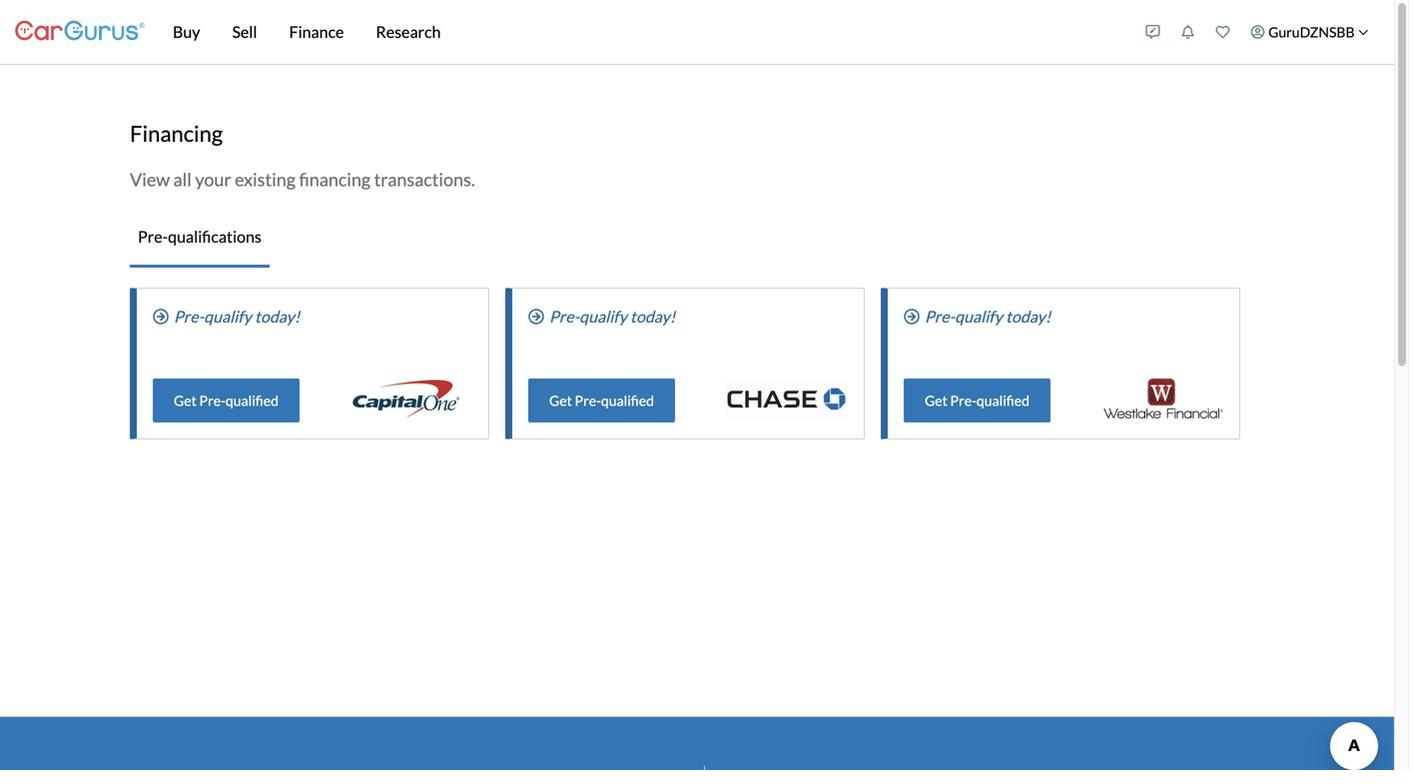 Task type: vqa. For each thing, say whether or not it's contained in the screenshot.
PRE-QUALIFY TODAY! related to arrow circle right icon related to first Get Pre-Qualified button from left
yes



Task type: locate. For each thing, give the bounding box(es) containing it.
1 horizontal spatial pre-qualify today!
[[549, 307, 676, 326]]

0 horizontal spatial qualify
[[204, 307, 252, 326]]

arrow circle right image for 2nd get pre-qualified button from right
[[528, 309, 544, 325]]

1 horizontal spatial arrow circle right image
[[904, 309, 920, 325]]

3 get from the left
[[925, 392, 948, 409]]

open notifications image
[[1181, 25, 1195, 39]]

3 qualify from the left
[[955, 307, 1003, 326]]

2 qualified from the left
[[601, 392, 654, 409]]

1 horizontal spatial get pre-qualified button
[[528, 379, 675, 423]]

0 horizontal spatial pre-qualify today!
[[174, 307, 300, 326]]

gurudznsbb menu
[[1136, 4, 1380, 60]]

0 horizontal spatial get pre-qualified
[[174, 392, 279, 409]]

cargurus logo homepage link image
[[15, 3, 145, 60]]

sell
[[232, 22, 257, 41]]

2 horizontal spatial pre-qualify today!
[[925, 307, 1051, 326]]

chevron down image
[[1359, 27, 1369, 37]]

1 get pre-qualified from the left
[[174, 392, 279, 409]]

pre-qualify today! for first get pre-qualified button from the right
[[925, 307, 1051, 326]]

0 horizontal spatial get
[[174, 392, 197, 409]]

2 horizontal spatial get pre-qualified button
[[904, 379, 1051, 423]]

today!
[[255, 307, 300, 326], [630, 307, 676, 326], [1006, 307, 1051, 326]]

add a car review image
[[1146, 25, 1160, 39]]

qualified
[[226, 392, 279, 409], [601, 392, 654, 409], [977, 392, 1030, 409]]

3 qualified from the left
[[977, 392, 1030, 409]]

arrow circle right image
[[153, 309, 169, 325]]

arrow circle right image
[[528, 309, 544, 325], [904, 309, 920, 325]]

user icon image
[[1251, 25, 1265, 39]]

1 horizontal spatial qualify
[[580, 307, 627, 326]]

your
[[195, 168, 231, 190]]

1 pre-qualify today! from the left
[[174, 307, 300, 326]]

2 horizontal spatial qualified
[[977, 392, 1030, 409]]

3 get pre-qualified button from the left
[[904, 379, 1051, 423]]

pre-qualifications
[[138, 227, 262, 246]]

2 horizontal spatial qualify
[[955, 307, 1003, 326]]

pre-
[[138, 227, 168, 246], [174, 307, 204, 326], [549, 307, 580, 326], [925, 307, 955, 326], [199, 392, 226, 409], [575, 392, 601, 409], [951, 392, 977, 409]]

1 qualify from the left
[[204, 307, 252, 326]]

3 pre-qualify today! from the left
[[925, 307, 1051, 326]]

3 today! from the left
[[1006, 307, 1051, 326]]

2 get pre-qualified button from the left
[[528, 379, 675, 423]]

get pre-qualified button
[[153, 379, 300, 423], [528, 379, 675, 423], [904, 379, 1051, 423]]

1 arrow circle right image from the left
[[528, 309, 544, 325]]

qualify
[[204, 307, 252, 326], [580, 307, 627, 326], [955, 307, 1003, 326]]

get
[[174, 392, 197, 409], [549, 392, 572, 409], [925, 392, 948, 409]]

2 qualify from the left
[[580, 307, 627, 326]]

finance
[[289, 22, 344, 41]]

qualify for first get pre-qualified button from the right
[[955, 307, 1003, 326]]

0 horizontal spatial qualified
[[226, 392, 279, 409]]

2 get pre-qualified from the left
[[549, 392, 654, 409]]

2 horizontal spatial get
[[925, 392, 948, 409]]

existing
[[235, 168, 296, 190]]

0 horizontal spatial get pre-qualified button
[[153, 379, 300, 423]]

1 horizontal spatial today!
[[630, 307, 676, 326]]

0 horizontal spatial arrow circle right image
[[528, 309, 544, 325]]

all
[[173, 168, 192, 190]]

2 today! from the left
[[630, 307, 676, 326]]

pre-qualify today!
[[174, 307, 300, 326], [549, 307, 676, 326], [925, 307, 1051, 326]]

2 pre-qualify today! from the left
[[549, 307, 676, 326]]

1 horizontal spatial qualified
[[601, 392, 654, 409]]

1 get from the left
[[174, 392, 197, 409]]

2 horizontal spatial get pre-qualified
[[925, 392, 1030, 409]]

menu bar containing buy
[[145, 0, 1136, 64]]

1 today! from the left
[[255, 307, 300, 326]]

2 arrow circle right image from the left
[[904, 309, 920, 325]]

get for first get pre-qualified button from the right
[[925, 392, 948, 409]]

finance button
[[273, 0, 360, 64]]

financing
[[130, 120, 223, 146]]

0 horizontal spatial today!
[[255, 307, 300, 326]]

1 horizontal spatial get pre-qualified
[[549, 392, 654, 409]]

2 get from the left
[[549, 392, 572, 409]]

2 horizontal spatial today!
[[1006, 307, 1051, 326]]

pre-qualify today! for 2nd get pre-qualified button from right
[[549, 307, 676, 326]]

menu bar
[[145, 0, 1136, 64]]

1 horizontal spatial get
[[549, 392, 572, 409]]

get pre-qualified
[[174, 392, 279, 409], [549, 392, 654, 409], [925, 392, 1030, 409]]



Task type: describe. For each thing, give the bounding box(es) containing it.
3 get pre-qualified from the left
[[925, 392, 1030, 409]]

pre-qualifications button
[[130, 209, 270, 268]]

qualify for 2nd get pre-qualified button from right
[[580, 307, 627, 326]]

transactions.
[[374, 168, 475, 190]]

arrow circle right image for first get pre-qualified button from the right
[[904, 309, 920, 325]]

1 qualified from the left
[[226, 392, 279, 409]]

buy button
[[157, 0, 216, 64]]

financing
[[299, 168, 371, 190]]

get for 2nd get pre-qualified button from right
[[549, 392, 572, 409]]

today! for first get pre-qualified button from the right
[[1006, 307, 1051, 326]]

research
[[376, 22, 441, 41]]

1 get pre-qualified button from the left
[[153, 379, 300, 423]]

view
[[130, 168, 170, 190]]

research button
[[360, 0, 457, 64]]

view all your existing financing transactions.
[[130, 168, 475, 190]]

buy
[[173, 22, 200, 41]]

saved cars image
[[1216, 25, 1230, 39]]

today! for 2nd get pre-qualified button from right
[[630, 307, 676, 326]]

pre-qualify today! for first get pre-qualified button from the left
[[174, 307, 300, 326]]

sell button
[[216, 0, 273, 64]]

qualify for first get pre-qualified button from the left
[[204, 307, 252, 326]]

gurudznsbb button
[[1241, 4, 1380, 60]]

gurudznsbb
[[1269, 23, 1355, 40]]

today! for first get pre-qualified button from the left
[[255, 307, 300, 326]]

cargurus logo homepage link link
[[15, 3, 145, 60]]

qualifications
[[168, 227, 262, 246]]

get for first get pre-qualified button from the left
[[174, 392, 197, 409]]



